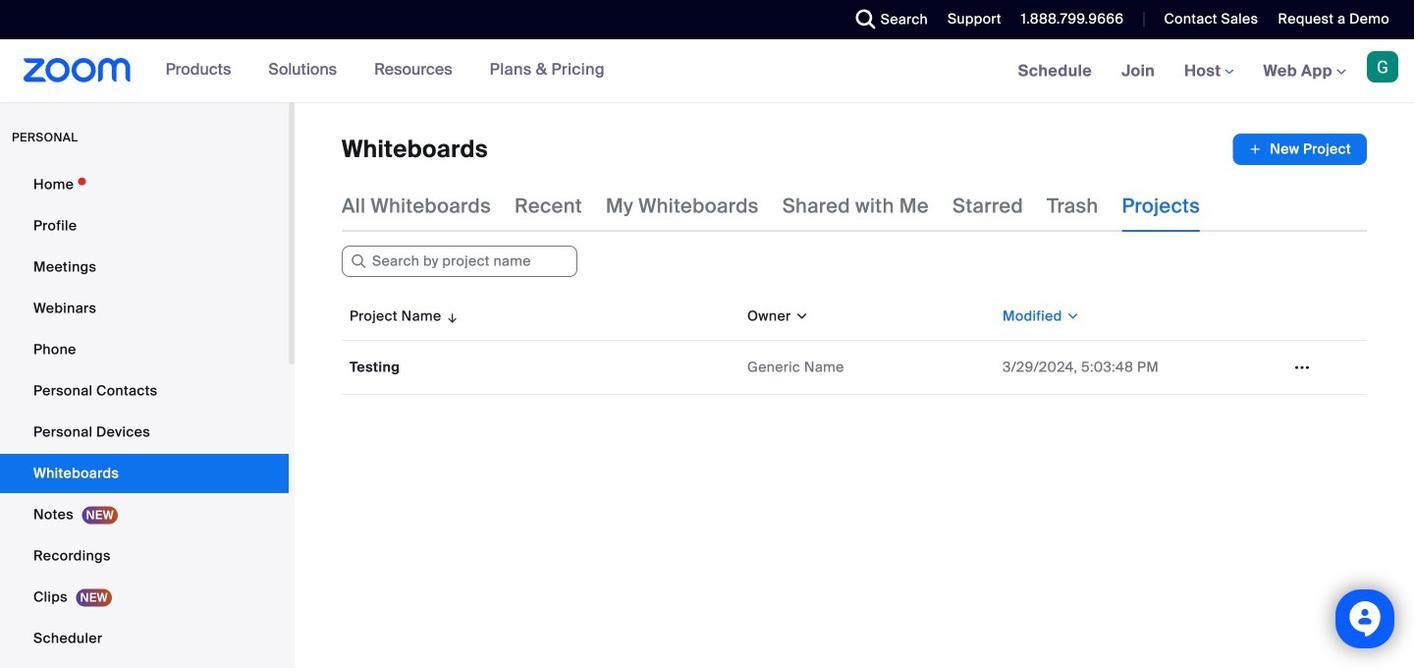 Task type: locate. For each thing, give the bounding box(es) containing it.
1 down image from the left
[[791, 307, 810, 326]]

add image
[[1249, 140, 1263, 159]]

2 down image from the left
[[1063, 307, 1081, 326]]

down image
[[791, 307, 810, 326], [1063, 307, 1081, 326]]

banner
[[0, 39, 1415, 104]]

0 horizontal spatial down image
[[791, 307, 810, 326]]

application
[[342, 293, 1368, 395]]

profile picture image
[[1368, 51, 1399, 83]]

product information navigation
[[151, 39, 620, 102]]

arrow down image
[[442, 305, 460, 328]]

1 horizontal spatial down image
[[1063, 307, 1081, 326]]



Task type: vqa. For each thing, say whether or not it's contained in the screenshot.
the Personal Menu menu
yes



Task type: describe. For each thing, give the bounding box(es) containing it.
personal menu menu
[[0, 165, 289, 668]]

Search text field
[[342, 246, 578, 277]]

tabs of all whiteboard page tab list
[[342, 181, 1201, 232]]

meetings navigation
[[1004, 39, 1415, 104]]

edit project image
[[1287, 359, 1319, 376]]

zoom logo image
[[24, 58, 131, 83]]



